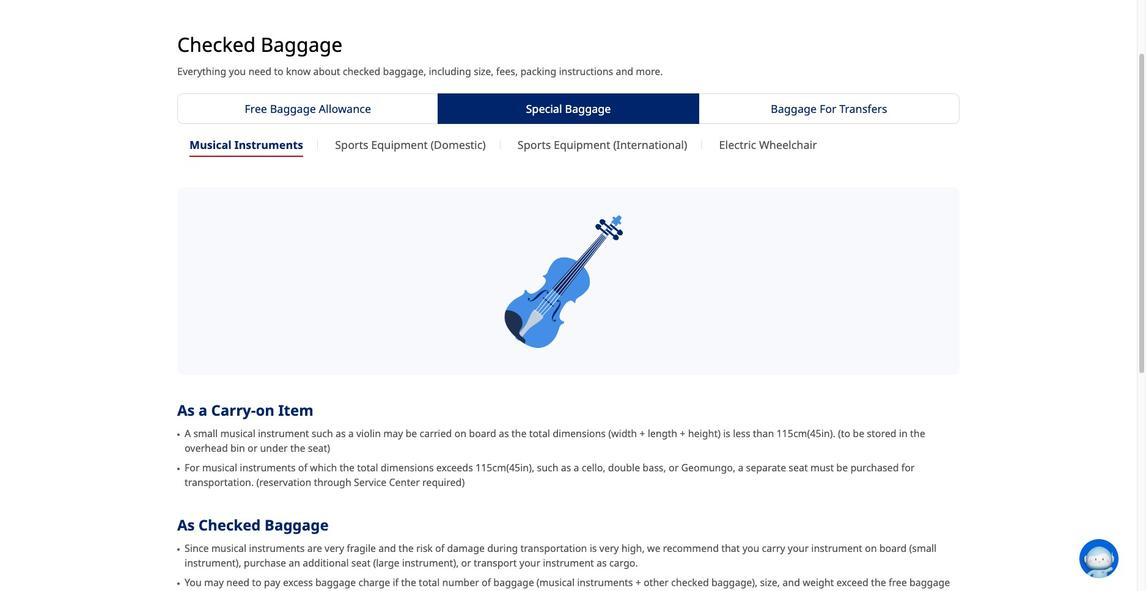 Task type: describe. For each thing, give the bounding box(es) containing it.
musical
[[189, 138, 232, 152]]

violin
[[356, 427, 381, 441]]

through
[[314, 476, 351, 490]]

than
[[753, 427, 774, 441]]

1 horizontal spatial be
[[836, 462, 848, 475]]

are
[[307, 542, 322, 556]]

the right in
[[910, 427, 925, 441]]

0 horizontal spatial on
[[256, 401, 275, 421]]

recommend
[[663, 542, 719, 556]]

everything you need to know about checked baggage, including size, fees, packing instructions and more.
[[177, 65, 663, 78]]

height)
[[688, 427, 721, 441]]

electric
[[719, 138, 756, 152]]

pay
[[264, 577, 280, 590]]

1 baggage from the left
[[315, 577, 356, 590]]

baggage up "are"
[[265, 515, 329, 536]]

2 horizontal spatial or
[[669, 462, 679, 475]]

baggage),
[[711, 577, 758, 590]]

3 baggage from the left
[[910, 577, 950, 590]]

1 instrument), from the left
[[185, 557, 241, 571]]

(domestic)
[[431, 138, 486, 152]]

baggage for transfers link
[[698, 94, 960, 124]]

(international)
[[613, 138, 687, 152]]

baggage for checked
[[261, 31, 343, 58]]

must
[[811, 462, 834, 475]]

1 vertical spatial checked
[[198, 515, 261, 536]]

the left free
[[871, 577, 886, 590]]

a
[[185, 427, 191, 441]]

2 instrument), from the left
[[402, 557, 459, 571]]

packing
[[520, 65, 556, 78]]

bass,
[[643, 462, 666, 475]]

1 horizontal spatial dimensions
[[553, 427, 606, 441]]

item
[[278, 401, 313, 421]]

electric wheelchair
[[719, 138, 817, 152]]

(small
[[909, 542, 937, 556]]

1 vertical spatial dimensions
[[381, 462, 434, 475]]

number
[[442, 577, 479, 590]]

center
[[389, 476, 420, 490]]

exceeds
[[436, 462, 473, 475]]

service
[[354, 476, 387, 490]]

about
[[313, 65, 340, 78]]

free baggage allowance
[[245, 102, 371, 116]]

risk
[[416, 542, 433, 556]]

2 horizontal spatial be
[[853, 427, 864, 441]]

baggage for free
[[270, 102, 316, 116]]

in
[[899, 427, 908, 441]]

excess
[[283, 577, 313, 590]]

sports for sports equipment (international)
[[518, 138, 551, 152]]

musical inside since musical instruments are very fragile and the risk of damage during transportation is very high, we recommend that you carry your instrument on board (small instrument), purchase an additional seat (large instrument), or transport your instrument as cargo. you may need to pay excess baggage charge if the total number of baggage (musical instruments + other checked baggage), size, and weight exceed the free baggage allowance​.
[[211, 542, 246, 556]]

damage
[[447, 542, 485, 556]]

+ right (width
[[640, 427, 645, 441]]

less
[[733, 427, 750, 441]]

2 vertical spatial of
[[482, 577, 491, 590]]

including
[[429, 65, 471, 78]]

musical instruments link
[[189, 136, 303, 154]]

under
[[260, 442, 288, 456]]

1 horizontal spatial instrument
[[543, 557, 594, 571]]

cargo.
[[609, 557, 638, 571]]

1 horizontal spatial of
[[435, 542, 445, 556]]

bin
[[230, 442, 245, 456]]

seat)
[[308, 442, 330, 456]]

0 horizontal spatial you
[[229, 65, 246, 78]]

may inside since musical instruments are very fragile and the risk of damage during transportation is very high, we recommend that you carry your instrument on board (small instrument), purchase an additional seat (large instrument), or transport your instrument as cargo. you may need to pay excess baggage charge if the total number of baggage (musical instruments + other checked baggage), size, and weight exceed the free baggage allowance​.
[[204, 577, 224, 590]]

checked inside since musical instruments are very fragile and the risk of damage during transportation is very high, we recommend that you carry your instrument on board (small instrument), purchase an additional seat (large instrument), or transport your instrument as cargo. you may need to pay excess baggage charge if the total number of baggage (musical instruments + other checked baggage), size, and weight exceed the free baggage allowance​.
[[671, 577, 709, 590]]

allowance
[[319, 102, 371, 116]]

1 vertical spatial musical
[[202, 462, 237, 475]]

electric wheelchair link
[[719, 136, 817, 154]]

as up '115cm(45in),'
[[499, 427, 509, 441]]

(musical
[[537, 577, 575, 590]]

other
[[644, 577, 669, 590]]

2 vertical spatial instruments
[[577, 577, 633, 590]]

purchased
[[851, 462, 899, 475]]

transfers
[[839, 102, 887, 116]]

checked baggage
[[177, 31, 343, 58]]

as left violin
[[336, 427, 346, 441]]

stored
[[867, 427, 897, 441]]

special baggage link
[[438, 94, 699, 124]]

length
[[648, 427, 677, 441]]

as a carry-on item
[[177, 401, 313, 421]]

is inside since musical instruments are very fragile and the risk of damage during transportation is very high, we recommend that you carry your instrument on board (small instrument), purchase an additional seat (large instrument), or transport your instrument as cargo. you may need to pay excess baggage charge if the total number of baggage (musical instruments + other checked baggage), size, and weight exceed the free baggage allowance​.
[[590, 542, 597, 556]]

instruments inside a small musical instrument such as a violin may be carried on board as the total dimensions (width + length + height) is less than 115cm(45in). (to be stored in the overhead bin or under the seat) for musical instruments of which the total dimensions exceeds 115cm(45in), such as a cello, double bass, or geomungo, a separate seat must be purchased for transportation. (reservation through service center required)
[[240, 462, 296, 475]]

geomungo,
[[681, 462, 736, 475]]

more.
[[636, 65, 663, 78]]

sports equipment (international) link
[[518, 136, 687, 154]]

seat inside a small musical instrument such as a violin may be carried on board as the total dimensions (width + length + height) is less than 115cm(45in). (to be stored in the overhead bin or under the seat) for musical instruments of which the total dimensions exceeds 115cm(45in), such as a cello, double bass, or geomungo, a separate seat must be purchased for transportation. (reservation through service center required)
[[789, 462, 808, 475]]

the up '115cm(45in),'
[[512, 427, 527, 441]]

purchase
[[244, 557, 286, 571]]

0 horizontal spatial checked
[[343, 65, 381, 78]]

a left cello,
[[574, 462, 579, 475]]

additional
[[303, 557, 349, 571]]

0 horizontal spatial such
[[312, 427, 333, 441]]

for inside baggage for transfers link
[[820, 102, 837, 116]]

small
[[193, 427, 218, 441]]

allowance​.
[[185, 591, 233, 592]]

the left risk
[[399, 542, 414, 556]]

to inside since musical instruments are very fragile and the risk of damage during transportation is very high, we recommend that you carry your instrument on board (small instrument), purchase an additional seat (large instrument), or transport your instrument as cargo. you may need to pay excess baggage charge if the total number of baggage (musical instruments + other checked baggage), size, and weight exceed the free baggage allowance​.
[[252, 577, 261, 590]]

that
[[721, 542, 740, 556]]

transportation
[[521, 542, 587, 556]]

since
[[185, 542, 209, 556]]

0 vertical spatial and
[[616, 65, 633, 78]]

baggage,
[[383, 65, 426, 78]]

1 vertical spatial such
[[537, 462, 558, 475]]

may inside a small musical instrument such as a violin may be carried on board as the total dimensions (width + length + height) is less than 115cm(45in). (to be stored in the overhead bin or under the seat) for musical instruments of which the total dimensions exceeds 115cm(45in), such as a cello, double bass, or geomungo, a separate seat must be purchased for transportation. (reservation through service center required)
[[383, 427, 403, 441]]

1 very from the left
[[325, 542, 344, 556]]

a left separate
[[738, 462, 744, 475]]

cello,
[[582, 462, 606, 475]]

high,
[[621, 542, 645, 556]]

free
[[245, 102, 267, 116]]



Task type: locate. For each thing, give the bounding box(es) containing it.
instrument down transportation
[[543, 557, 594, 571]]

baggage right free
[[910, 577, 950, 590]]

0 horizontal spatial instrument),
[[185, 557, 241, 571]]

seat
[[789, 462, 808, 475], [351, 557, 371, 571]]

(width
[[608, 427, 637, 441]]

for inside a small musical instrument such as a violin may be carried on board as the total dimensions (width + length + height) is less than 115cm(45in). (to be stored in the overhead bin or under the seat) for musical instruments of which the total dimensions exceeds 115cm(45in), such as a cello, double bass, or geomungo, a separate seat must be purchased for transportation. (reservation through service center required)
[[185, 462, 200, 475]]

musical up transportation.
[[202, 462, 237, 475]]

total left the number
[[419, 577, 440, 590]]

instruments
[[234, 138, 303, 152]]

115cm(45in).
[[777, 427, 835, 441]]

board up '115cm(45in),'
[[469, 427, 496, 441]]

weight
[[803, 577, 834, 590]]

0 vertical spatial your
[[788, 542, 809, 556]]

total up '115cm(45in),'
[[529, 427, 550, 441]]

transportation.
[[185, 476, 254, 490]]

a
[[198, 401, 207, 421], [348, 427, 354, 441], [574, 462, 579, 475], [738, 462, 744, 475]]

carry-
[[211, 401, 256, 421]]

baggage right free
[[270, 102, 316, 116]]

carried
[[420, 427, 452, 441]]

instruments down under on the bottom left of page
[[240, 462, 296, 475]]

size, inside since musical instruments are very fragile and the risk of damage during transportation is very high, we recommend that you carry your instrument on board (small instrument), purchase an additional seat (large instrument), or transport your instrument as cargo. you may need to pay excess baggage charge if the total number of baggage (musical instruments + other checked baggage), size, and weight exceed the free baggage allowance​.
[[760, 577, 780, 590]]

an
[[289, 557, 300, 571]]

2 baggage from the left
[[493, 577, 534, 590]]

size, down carry
[[760, 577, 780, 590]]

checked right about
[[343, 65, 381, 78]]

be right "must"
[[836, 462, 848, 475]]

2 vertical spatial on
[[865, 542, 877, 556]]

1 vertical spatial to
[[252, 577, 261, 590]]

you down checked baggage
[[229, 65, 246, 78]]

1 horizontal spatial equipment
[[554, 138, 610, 152]]

0 vertical spatial need
[[248, 65, 272, 78]]

separate
[[746, 462, 786, 475]]

board inside a small musical instrument such as a violin may be carried on board as the total dimensions (width + length + height) is less than 115cm(45in). (to be stored in the overhead bin or under the seat) for musical instruments of which the total dimensions exceeds 115cm(45in), such as a cello, double bass, or geomungo, a separate seat must be purchased for transportation. (reservation through service center required)
[[469, 427, 496, 441]]

0 horizontal spatial to
[[252, 577, 261, 590]]

1 vertical spatial you
[[743, 542, 759, 556]]

checked up everything
[[177, 31, 256, 58]]

double
[[608, 462, 640, 475]]

on inside a small musical instrument such as a violin may be carried on board as the total dimensions (width + length + height) is less than 115cm(45in). (to be stored in the overhead bin or under the seat) for musical instruments of which the total dimensions exceeds 115cm(45in), such as a cello, double bass, or geomungo, a separate seat must be purchased for transportation. (reservation through service center required)
[[454, 427, 466, 441]]

2 as from the top
[[177, 515, 195, 536]]

and
[[616, 65, 633, 78], [379, 542, 396, 556], [783, 577, 800, 590]]

you right 'that'
[[743, 542, 759, 556]]

1 equipment from the left
[[371, 138, 428, 152]]

we
[[647, 542, 660, 556]]

1 vertical spatial on
[[454, 427, 466, 441]]

0 vertical spatial you
[[229, 65, 246, 78]]

everything
[[177, 65, 226, 78]]

1 horizontal spatial very
[[599, 542, 619, 556]]

2 very from the left
[[599, 542, 619, 556]]

as for as checked baggage
[[177, 515, 195, 536]]

as left cello,
[[561, 462, 571, 475]]

0 horizontal spatial instrument
[[258, 427, 309, 441]]

as up a
[[177, 401, 195, 421]]

carry
[[762, 542, 785, 556]]

or down damage
[[461, 557, 471, 571]]

+ right length
[[680, 427, 686, 441]]

instrument up exceed
[[811, 542, 862, 556]]

seat left "must"
[[789, 462, 808, 475]]

1 horizontal spatial instrument),
[[402, 557, 459, 571]]

very
[[325, 542, 344, 556], [599, 542, 619, 556]]

2 vertical spatial musical
[[211, 542, 246, 556]]

overhead
[[185, 442, 228, 456]]

as for as a carry-on item
[[177, 401, 195, 421]]

0 horizontal spatial dimensions
[[381, 462, 434, 475]]

or right bin
[[248, 442, 258, 456]]

of left which
[[298, 462, 307, 475]]

be right (to
[[853, 427, 864, 441]]

required)
[[422, 476, 465, 490]]

which
[[310, 462, 337, 475]]

instrument inside a small musical instrument such as a violin may be carried on board as the total dimensions (width + length + height) is less than 115cm(45in). (to be stored in the overhead bin or under the seat) for musical instruments of which the total dimensions exceeds 115cm(45in), such as a cello, double bass, or geomungo, a separate seat must be purchased for transportation. (reservation through service center required)
[[258, 427, 309, 441]]

free baggage allowance link
[[177, 94, 438, 124]]

1 vertical spatial for
[[185, 462, 200, 475]]

free
[[889, 577, 907, 590]]

2 vertical spatial instrument
[[543, 557, 594, 571]]

and up (large
[[379, 542, 396, 556]]

instrument
[[258, 427, 309, 441], [811, 542, 862, 556], [543, 557, 594, 571]]

transport
[[474, 557, 517, 571]]

1 as from the top
[[177, 401, 195, 421]]

0 horizontal spatial very
[[325, 542, 344, 556]]

the left seat)
[[290, 442, 305, 456]]

1 horizontal spatial or
[[461, 557, 471, 571]]

instruments up purchase
[[249, 542, 305, 556]]

baggage for transfers
[[771, 102, 887, 116]]

equipment down 'special baggage' link
[[554, 138, 610, 152]]

or for carry-
[[248, 442, 258, 456]]

and left more.
[[616, 65, 633, 78]]

0 vertical spatial checked
[[177, 31, 256, 58]]

1 horizontal spatial seat
[[789, 462, 808, 475]]

on
[[256, 401, 275, 421], [454, 427, 466, 441], [865, 542, 877, 556]]

be
[[406, 427, 417, 441], [853, 427, 864, 441], [836, 462, 848, 475]]

to left pay in the left of the page
[[252, 577, 261, 590]]

of inside a small musical instrument such as a violin may be carried on board as the total dimensions (width + length + height) is less than 115cm(45in). (to be stored in the overhead bin or under the seat) for musical instruments of which the total dimensions exceeds 115cm(45in), such as a cello, double bass, or geomungo, a separate seat must be purchased for transportation. (reservation through service center required)
[[298, 462, 307, 475]]

for down overhead
[[185, 462, 200, 475]]

0 vertical spatial checked
[[343, 65, 381, 78]]

is inside a small musical instrument such as a violin may be carried on board as the total dimensions (width + length + height) is less than 115cm(45in). (to be stored in the overhead bin or under the seat) for musical instruments of which the total dimensions exceeds 115cm(45in), such as a cello, double bass, or geomungo, a separate seat must be purchased for transportation. (reservation through service center required)
[[723, 427, 730, 441]]

0 horizontal spatial or
[[248, 442, 258, 456]]

chat
[[1119, 554, 1137, 565]]

special baggage menu
[[177, 118, 960, 157]]

instructions
[[559, 65, 613, 78]]

very up additional
[[325, 542, 344, 556]]

0 horizontal spatial baggage
[[315, 577, 356, 590]]

baggage up special baggage menu
[[565, 102, 611, 116]]

0 vertical spatial seat
[[789, 462, 808, 475]]

board left the (small
[[879, 542, 907, 556]]

2 horizontal spatial on
[[865, 542, 877, 556]]

musical right since in the bottom of the page
[[211, 542, 246, 556]]

1 vertical spatial may
[[204, 577, 224, 590]]

sports equipment (international)
[[518, 138, 687, 152]]

2 vertical spatial and
[[783, 577, 800, 590]]

as up since in the bottom of the page
[[177, 515, 195, 536]]

sports for sports equipment (domestic)
[[335, 138, 368, 152]]

2 vertical spatial total
[[419, 577, 440, 590]]

board inside since musical instruments are very fragile and the risk of damage during transportation is very high, we recommend that you carry your instrument on board (small instrument), purchase an additional seat (large instrument), or transport your instrument as cargo. you may need to pay excess baggage charge if the total number of baggage (musical instruments + other checked baggage), size, and weight exceed the free baggage allowance​.
[[879, 542, 907, 556]]

0 horizontal spatial size,
[[474, 65, 494, 78]]

1 sports from the left
[[335, 138, 368, 152]]

0 horizontal spatial sports
[[335, 138, 368, 152]]

on right carried
[[454, 427, 466, 441]]

instrument), down risk
[[402, 557, 459, 571]]

instrument), down since in the bottom of the page
[[185, 557, 241, 571]]

for left "transfers"
[[820, 102, 837, 116]]

your
[[788, 542, 809, 556], [519, 557, 540, 571]]

the right the 'if'
[[401, 577, 416, 590]]

may up allowance​.
[[204, 577, 224, 590]]

musical instruments
[[189, 138, 303, 152]]

0 horizontal spatial board
[[469, 427, 496, 441]]

or for baggage
[[461, 557, 471, 571]]

need down checked baggage
[[248, 65, 272, 78]]

0 horizontal spatial for
[[185, 462, 200, 475]]

a up small
[[198, 401, 207, 421]]

115cm(45in),
[[476, 462, 534, 475]]

on up exceed
[[865, 542, 877, 556]]

size, left fees,
[[474, 65, 494, 78]]

or right bass,
[[669, 462, 679, 475]]

1 horizontal spatial to
[[274, 65, 284, 78]]

0 horizontal spatial and
[[379, 542, 396, 556]]

0 vertical spatial is
[[723, 427, 730, 441]]

+ inside since musical instruments are very fragile and the risk of damage during transportation is very high, we recommend that you carry your instrument on board (small instrument), purchase an additional seat (large instrument), or transport your instrument as cargo. you may need to pay excess baggage charge if the total number of baggage (musical instruments + other checked baggage), size, and weight exceed the free baggage allowance​.
[[636, 577, 641, 590]]

chat w
[[1119, 554, 1146, 565]]

0 horizontal spatial seat
[[351, 557, 371, 571]]

baggage
[[315, 577, 356, 590], [493, 577, 534, 590], [910, 577, 950, 590]]

1 vertical spatial board
[[879, 542, 907, 556]]

is right transportation
[[590, 542, 597, 556]]

checked baggage menu menu bar
[[177, 94, 960, 157]]

1 vertical spatial total
[[357, 462, 378, 475]]

1 horizontal spatial your
[[788, 542, 809, 556]]

need inside since musical instruments are very fragile and the risk of damage during transportation is very high, we recommend that you carry your instrument on board (small instrument), purchase an additional seat (large instrument), or transport your instrument as cargo. you may need to pay excess baggage charge if the total number of baggage (musical instruments + other checked baggage), size, and weight exceed the free baggage allowance​.
[[226, 577, 249, 590]]

2 horizontal spatial baggage
[[910, 577, 950, 590]]

checked right "other"
[[671, 577, 709, 590]]

wheelchair
[[759, 138, 817, 152]]

equipment inside sports equipment (international) link
[[554, 138, 610, 152]]

0 vertical spatial or
[[248, 442, 258, 456]]

such up seat)
[[312, 427, 333, 441]]

0 horizontal spatial of
[[298, 462, 307, 475]]

equipment left '(domestic)'
[[371, 138, 428, 152]]

1 vertical spatial checked
[[671, 577, 709, 590]]

(reservation
[[256, 476, 311, 490]]

1 vertical spatial or
[[669, 462, 679, 475]]

1 horizontal spatial total
[[419, 577, 440, 590]]

may
[[383, 427, 403, 441], [204, 577, 224, 590]]

baggage up "know"
[[261, 31, 343, 58]]

musical up bin
[[220, 427, 255, 441]]

(to
[[838, 427, 850, 441]]

need up allowance​.
[[226, 577, 249, 590]]

board
[[469, 427, 496, 441], [879, 542, 907, 556]]

(large
[[373, 557, 400, 571]]

special baggage
[[526, 102, 611, 116]]

baggage
[[261, 31, 343, 58], [270, 102, 316, 116], [565, 102, 611, 116], [771, 102, 817, 116], [265, 515, 329, 536]]

equipment inside the sports equipment (domestic) link
[[371, 138, 428, 152]]

baggage up wheelchair
[[771, 102, 817, 116]]

1 horizontal spatial is
[[723, 427, 730, 441]]

2 horizontal spatial total
[[529, 427, 550, 441]]

your down transportation
[[519, 557, 540, 571]]

0 vertical spatial on
[[256, 401, 275, 421]]

0 horizontal spatial total
[[357, 462, 378, 475]]

sports
[[335, 138, 368, 152], [518, 138, 551, 152]]

checked
[[343, 65, 381, 78], [671, 577, 709, 590]]

0 vertical spatial of
[[298, 462, 307, 475]]

sports down the allowance
[[335, 138, 368, 152]]

such
[[312, 427, 333, 441], [537, 462, 558, 475]]

as left the cargo.
[[597, 557, 607, 571]]

sports equipment (domestic) link
[[335, 136, 486, 154]]

1 vertical spatial size,
[[760, 577, 780, 590]]

0 vertical spatial to
[[274, 65, 284, 78]]

0 vertical spatial dimensions
[[553, 427, 606, 441]]

or inside since musical instruments are very fragile and the risk of damage during transportation is very high, we recommend that you carry your instrument on board (small instrument), purchase an additional seat (large instrument), or transport your instrument as cargo. you may need to pay excess baggage charge if the total number of baggage (musical instruments + other checked baggage), size, and weight exceed the free baggage allowance​.
[[461, 557, 471, 571]]

baggage for special
[[565, 102, 611, 116]]

very up the cargo.
[[599, 542, 619, 556]]

seat inside since musical instruments are very fragile and the risk of damage during transportation is very high, we recommend that you carry your instrument on board (small instrument), purchase an additional seat (large instrument), or transport your instrument as cargo. you may need to pay excess baggage charge if the total number of baggage (musical instruments + other checked baggage), size, and weight exceed the free baggage allowance​.
[[351, 557, 371, 571]]

instruments
[[240, 462, 296, 475], [249, 542, 305, 556], [577, 577, 633, 590]]

as checked baggage
[[177, 515, 329, 536]]

1 vertical spatial need
[[226, 577, 249, 590]]

0 vertical spatial size,
[[474, 65, 494, 78]]

1 horizontal spatial may
[[383, 427, 403, 441]]

dimensions up center
[[381, 462, 434, 475]]

0 horizontal spatial your
[[519, 557, 540, 571]]

of
[[298, 462, 307, 475], [435, 542, 445, 556], [482, 577, 491, 590]]

2 horizontal spatial instrument
[[811, 542, 862, 556]]

on inside since musical instruments are very fragile and the risk of damage during transportation is very high, we recommend that you carry your instrument on board (small instrument), purchase an additional seat (large instrument), or transport your instrument as cargo. you may need to pay excess baggage charge if the total number of baggage (musical instruments + other checked baggage), size, and weight exceed the free baggage allowance​.
[[865, 542, 877, 556]]

size,
[[474, 65, 494, 78], [760, 577, 780, 590]]

exceed
[[837, 577, 869, 590]]

baggage down additional
[[315, 577, 356, 590]]

1 horizontal spatial and
[[616, 65, 633, 78]]

a left violin
[[348, 427, 354, 441]]

1 vertical spatial as
[[177, 515, 195, 536]]

instrument up under on the bottom left of page
[[258, 427, 309, 441]]

equipment for (domestic)
[[371, 138, 428, 152]]

equipment
[[371, 138, 428, 152], [554, 138, 610, 152]]

the up through
[[340, 462, 355, 475]]

2 sports from the left
[[518, 138, 551, 152]]

1 vertical spatial instruments
[[249, 542, 305, 556]]

1 horizontal spatial on
[[454, 427, 466, 441]]

know
[[286, 65, 311, 78]]

1 horizontal spatial such
[[537, 462, 558, 475]]

0 vertical spatial instrument
[[258, 427, 309, 441]]

2 horizontal spatial of
[[482, 577, 491, 590]]

if
[[393, 577, 399, 590]]

checked up since in the bottom of the page
[[198, 515, 261, 536]]

1 vertical spatial your
[[519, 557, 540, 571]]

0 horizontal spatial may
[[204, 577, 224, 590]]

dimensions up cello,
[[553, 427, 606, 441]]

1 horizontal spatial you
[[743, 542, 759, 556]]

+
[[640, 427, 645, 441], [680, 427, 686, 441], [636, 577, 641, 590]]

1 horizontal spatial sports
[[518, 138, 551, 152]]

as
[[336, 427, 346, 441], [499, 427, 509, 441], [561, 462, 571, 475], [597, 557, 607, 571]]

0 vertical spatial as
[[177, 401, 195, 421]]

need
[[248, 65, 272, 78], [226, 577, 249, 590]]

+ left "other"
[[636, 577, 641, 590]]

seat down fragile on the bottom
[[351, 557, 371, 571]]

charge
[[358, 577, 390, 590]]

of down transport
[[482, 577, 491, 590]]

your right carry
[[788, 542, 809, 556]]

instrument),
[[185, 557, 241, 571], [402, 557, 459, 571]]

instruments down the cargo.
[[577, 577, 633, 590]]

total inside since musical instruments are very fragile and the risk of damage during transportation is very high, we recommend that you carry your instrument on board (small instrument), purchase an additional seat (large instrument), or transport your instrument as cargo. you may need to pay excess baggage charge if the total number of baggage (musical instruments + other checked baggage), size, and weight exceed the free baggage allowance​.
[[419, 577, 440, 590]]

baggage down transport
[[493, 577, 534, 590]]

2 horizontal spatial and
[[783, 577, 800, 590]]

0 horizontal spatial is
[[590, 542, 597, 556]]

special
[[526, 102, 562, 116]]

1 horizontal spatial size,
[[760, 577, 780, 590]]

to left "know"
[[274, 65, 284, 78]]

a small musical instrument such as a violin may be carried on board as the total dimensions (width + length + height) is less than 115cm(45in). (to be stored in the overhead bin or under the seat) for musical instruments of which the total dimensions exceeds 115cm(45in), such as a cello, double bass, or geomungo, a separate seat must be purchased for transportation. (reservation through service center required)
[[185, 427, 925, 490]]

fees,
[[496, 65, 518, 78]]

0 vertical spatial may
[[383, 427, 403, 441]]

1 vertical spatial is
[[590, 542, 597, 556]]

for
[[901, 462, 915, 475]]

fragile
[[347, 542, 376, 556]]

0 vertical spatial board
[[469, 427, 496, 441]]

and left weight
[[783, 577, 800, 590]]

0 vertical spatial such
[[312, 427, 333, 441]]

you inside since musical instruments are very fragile and the risk of damage during transportation is very high, we recommend that you carry your instrument on board (small instrument), purchase an additional seat (large instrument), or transport your instrument as cargo. you may need to pay excess baggage charge if the total number of baggage (musical instruments + other checked baggage), size, and weight exceed the free baggage allowance​.
[[743, 542, 759, 556]]

0 vertical spatial instruments
[[240, 462, 296, 475]]

of right risk
[[435, 542, 445, 556]]

during
[[487, 542, 518, 556]]

as inside since musical instruments are very fragile and the risk of damage during transportation is very high, we recommend that you carry your instrument on board (small instrument), purchase an additional seat (large instrument), or transport your instrument as cargo. you may need to pay excess baggage charge if the total number of baggage (musical instruments + other checked baggage), size, and weight exceed the free baggage allowance​.
[[597, 557, 607, 571]]

0 vertical spatial musical
[[220, 427, 255, 441]]

such right '115cm(45in),'
[[537, 462, 558, 475]]

sports down special at the top of page
[[518, 138, 551, 152]]

0 horizontal spatial equipment
[[371, 138, 428, 152]]

equipment for (international)
[[554, 138, 610, 152]]

chat w link
[[1080, 540, 1146, 579]]

musical
[[220, 427, 255, 441], [202, 462, 237, 475], [211, 542, 246, 556]]

be left carried
[[406, 427, 417, 441]]

sports equipment (domestic)
[[335, 138, 486, 152]]

you
[[185, 577, 202, 590]]

may right violin
[[383, 427, 403, 441]]

on left item at the left
[[256, 401, 275, 421]]

1 horizontal spatial for
[[820, 102, 837, 116]]

1 horizontal spatial board
[[879, 542, 907, 556]]

0 vertical spatial for
[[820, 102, 837, 116]]

0 horizontal spatial be
[[406, 427, 417, 441]]

1 vertical spatial and
[[379, 542, 396, 556]]

is left less
[[723, 427, 730, 441]]

total
[[529, 427, 550, 441], [357, 462, 378, 475], [419, 577, 440, 590]]

total up service
[[357, 462, 378, 475]]

2 equipment from the left
[[554, 138, 610, 152]]



Task type: vqa. For each thing, say whether or not it's contained in the screenshot.
Korean Air Skyteam Skypass Morning Calm Premium image
no



